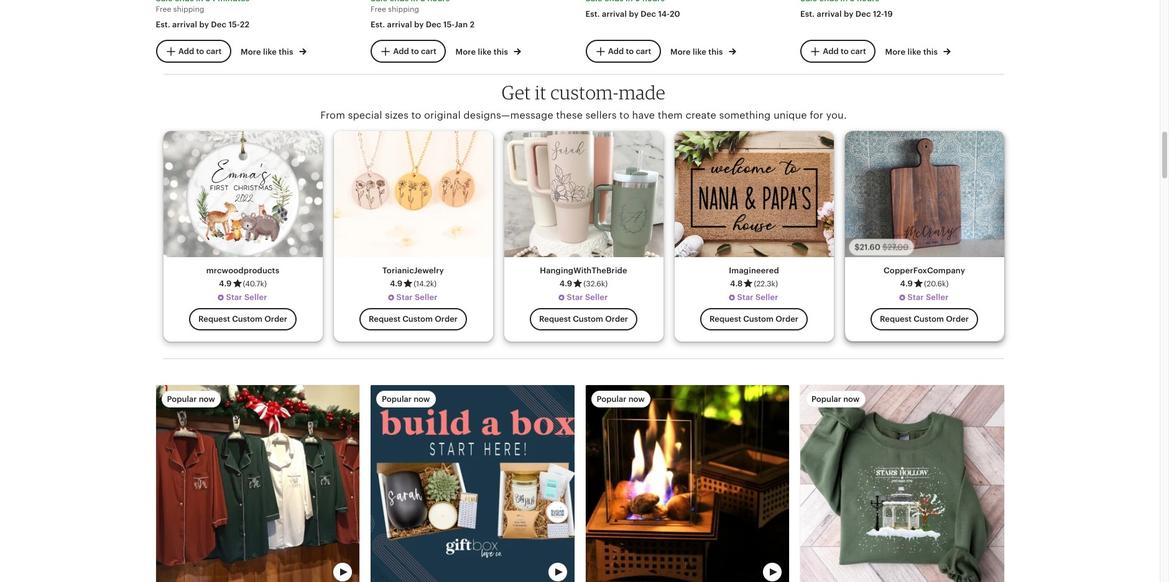 Task type: vqa. For each thing, say whether or not it's contained in the screenshot.
fourth What from the top of the THE LEARN MORE ABOUT ANNIVERSARY GIFTS tab panel
no



Task type: locate. For each thing, give the bounding box(es) containing it.
add to cart for dec 15-jan 2
[[393, 46, 437, 56]]

1 request custom order link from the left
[[189, 309, 297, 331]]

request down hangingwiththebride link
[[539, 315, 571, 324]]

tabletop glass fireplace, unique gift! 2 sizes: warm up your patio & heart with this lantern, add some light, and even roast s'mores, too! image
[[586, 386, 789, 583]]

star seller for mrcwoodproducts
[[226, 293, 267, 302]]

star_seller image
[[388, 294, 395, 302], [558, 294, 566, 302], [729, 294, 736, 302]]

4 now from the left
[[844, 395, 860, 404]]

more like this link for dec 14-20
[[671, 45, 736, 58]]

4 add to cart from the left
[[823, 46, 866, 56]]

2 popular now from the left
[[382, 395, 430, 404]]

est.
[[586, 9, 600, 18], [801, 9, 815, 18], [156, 20, 170, 29], [371, 20, 385, 29]]

seller down (32.6k)
[[585, 293, 608, 302]]

4 request custom order from the left
[[710, 315, 799, 324]]

4 like from the left
[[908, 47, 922, 56]]

to
[[196, 46, 204, 56], [411, 46, 419, 56], [626, 46, 634, 56], [841, 46, 849, 56], [411, 109, 421, 121], [620, 109, 630, 121]]

more down 19
[[885, 47, 906, 56]]

15- for jan
[[443, 20, 455, 29]]

add down est. arrival by dec 15-22
[[178, 46, 194, 56]]

more
[[241, 47, 261, 56], [456, 47, 476, 56], [671, 47, 691, 56], [885, 47, 906, 56]]

1 request custom order from the left
[[198, 315, 287, 324]]

3 add to cart button from the left
[[586, 40, 661, 63]]

1 star seller from the left
[[226, 293, 267, 302]]

seller down (40.7k)
[[244, 293, 267, 302]]

like
[[263, 47, 277, 56], [478, 47, 492, 56], [693, 47, 707, 56], [908, 47, 922, 56]]

by left 12- on the top right of the page
[[844, 9, 854, 18]]

1 custom from the left
[[232, 315, 263, 324]]

request custom order for hangingwiththebride
[[539, 315, 628, 324]]

1 free shipping from the left
[[156, 5, 204, 13]]

add to cart button down est. arrival by dec 15-22
[[156, 40, 231, 63]]

2 now from the left
[[414, 395, 430, 404]]

1 star_seller image from the left
[[217, 294, 225, 302]]

add
[[178, 46, 194, 56], [393, 46, 409, 56], [608, 46, 624, 56], [823, 46, 839, 56]]

4 star from the left
[[737, 293, 754, 302]]

star seller
[[226, 293, 267, 302], [397, 293, 438, 302], [567, 293, 608, 302], [737, 293, 778, 302], [908, 293, 949, 302]]

5 star from the left
[[908, 293, 924, 302]]

request custom order down (22.3k)
[[710, 315, 799, 324]]

to for dec 15-22
[[196, 46, 204, 56]]

4.8
[[730, 279, 743, 289]]

2 free from the left
[[371, 5, 386, 13]]

star seller down (20.6k)
[[908, 293, 949, 302]]

2 popular now link from the left
[[371, 386, 574, 583]]

order for imagineered
[[776, 315, 799, 324]]

1 horizontal spatial free shipping
[[371, 5, 419, 13]]

create
[[686, 109, 717, 121]]

star_seller image down the 4.8
[[729, 294, 736, 302]]

1 seller from the left
[[244, 293, 267, 302]]

to right the "sizes"
[[411, 109, 421, 121]]

3 like from the left
[[693, 47, 707, 56]]

4 order from the left
[[776, 315, 799, 324]]

add to cart button down est. arrival by dec 15-jan 2
[[371, 40, 446, 63]]

dec for dec 14-20
[[641, 9, 656, 18]]

order down (14.2k)
[[435, 315, 458, 324]]

0 horizontal spatial 15-
[[229, 20, 240, 29]]

to down the est. arrival by dec 14-20
[[626, 46, 634, 56]]

add to cart for dec 14-20
[[608, 46, 651, 56]]

more down jan at the left top of the page
[[456, 47, 476, 56]]

3 popular from the left
[[597, 395, 627, 404]]

star for copperfoxcompany
[[908, 293, 924, 302]]

popular now link
[[156, 386, 360, 583], [371, 386, 574, 583], [586, 386, 789, 583], [801, 386, 1004, 583]]

2 this from the left
[[494, 47, 508, 56]]

est. for est. arrival by dec 12-19
[[801, 9, 815, 18]]

star seller down (32.6k)
[[567, 293, 608, 302]]

request custom order down (14.2k)
[[369, 315, 458, 324]]

free shipping up est. arrival by dec 15-22
[[156, 5, 204, 13]]

mrcwoodproducts
[[206, 266, 279, 276]]

2 star_seller image from the left
[[899, 294, 907, 302]]

copperfoxcompany link
[[884, 266, 965, 276]]

star down mrcwoodproducts
[[226, 293, 242, 302]]

more like this down 20
[[671, 47, 725, 56]]

mrcwoodproducts link
[[206, 266, 279, 276]]

request custom order for copperfoxcompany
[[880, 315, 969, 324]]

2 product video element from the left
[[371, 386, 574, 583]]

custom down (32.6k)
[[573, 315, 603, 324]]

1 15- from the left
[[229, 20, 240, 29]]

popular now for unique gifts for women who have everything, christmas gifts for women, women gifts, personalized gift for her, holiday pajamas for women image
[[167, 395, 215, 404]]

star_seller image down mrcwoodproducts link
[[217, 294, 225, 302]]

arrival left '22'
[[172, 20, 197, 29]]

0 horizontal spatial product video element
[[156, 386, 360, 583]]

3 request from the left
[[539, 315, 571, 324]]

torianicjewelry link
[[383, 266, 444, 276]]

12-
[[873, 9, 884, 18]]

now
[[199, 395, 215, 404], [414, 395, 430, 404], [629, 395, 645, 404], [844, 395, 860, 404]]

request down mrcwoodproducts
[[198, 315, 230, 324]]

order
[[264, 315, 287, 324], [435, 315, 458, 324], [605, 315, 628, 324], [776, 315, 799, 324], [946, 315, 969, 324]]

star_seller image down "torianicjewelry" link
[[388, 294, 395, 302]]

3 order from the left
[[605, 315, 628, 324]]

like for dec 12-19
[[908, 47, 922, 56]]

order down (32.6k)
[[605, 315, 628, 324]]

1 horizontal spatial star_seller image
[[558, 294, 566, 302]]

seller down (14.2k)
[[415, 293, 438, 302]]

get
[[502, 81, 531, 104]]

4 popular now link from the left
[[801, 386, 1004, 583]]

2 request custom order from the left
[[369, 315, 458, 324]]

3 star_seller image from the left
[[729, 294, 736, 302]]

3 add from the left
[[608, 46, 624, 56]]

arrival left 12- on the top right of the page
[[817, 9, 842, 18]]

sizes
[[385, 109, 409, 121]]

by for dec 14-20
[[629, 9, 639, 18]]

popular for tabletop glass fireplace, unique gift! 2 sizes: warm up your patio & heart with this lantern, add some light, and even roast s'mores, too! image in the bottom right of the page
[[597, 395, 627, 404]]

custom
[[232, 315, 263, 324], [403, 315, 433, 324], [573, 315, 603, 324], [743, 315, 774, 324], [914, 315, 944, 324]]

free up est. arrival by dec 15-22
[[156, 5, 171, 13]]

product video element for build a box gift - start here! - create your own gift box, custom gift boxes for women & men, personalized gifts, make your own gift image
[[371, 386, 574, 583]]

2 horizontal spatial product video element
[[586, 386, 789, 583]]

1 request from the left
[[198, 315, 230, 324]]

hangingwiththebride
[[540, 266, 627, 276]]

add to cart for dec 12-19
[[823, 46, 866, 56]]

seller down (22.3k)
[[756, 293, 778, 302]]

2 cart from the left
[[421, 46, 437, 56]]

1 horizontal spatial star_seller image
[[899, 294, 907, 302]]

custom for torianicjewelry
[[403, 315, 433, 324]]

star_seller image
[[217, 294, 225, 302], [899, 294, 907, 302]]

request custom order down (40.7k)
[[198, 315, 287, 324]]

4.9 down 'hangingwiththebride'
[[560, 279, 572, 289]]

2 like from the left
[[478, 47, 492, 56]]

2 free shipping from the left
[[371, 5, 419, 13]]

star down hangingwiththebride link
[[567, 293, 583, 302]]

torianicjewelry
[[383, 266, 444, 276]]

request for imagineered
[[710, 315, 741, 324]]

popular for unique gifts for women who have everything, christmas gifts for women, women gifts, personalized gift for her, holiday pajamas for women image
[[167, 395, 197, 404]]

to down est. arrival by dec 15-22
[[196, 46, 204, 56]]

custom down (14.2k)
[[403, 315, 433, 324]]

shipping up est. arrival by dec 15-22
[[173, 5, 204, 13]]

3 more like this link from the left
[[671, 45, 736, 58]]

custom for mrcwoodproducts
[[232, 315, 263, 324]]

more like this link
[[241, 45, 307, 58], [456, 45, 521, 58], [671, 45, 736, 58], [885, 45, 951, 58]]

request custom order link down (14.2k)
[[360, 309, 467, 331]]

5 order from the left
[[946, 315, 969, 324]]

shipping for dec 15-jan 2
[[388, 5, 419, 13]]

add down est. arrival by dec 15-jan 2
[[393, 46, 409, 56]]

1 add from the left
[[178, 46, 194, 56]]

add to cart down the est. arrival by dec 14-20
[[608, 46, 651, 56]]

add down est. arrival by dec 12-19
[[823, 46, 839, 56]]

by left 14-
[[629, 9, 639, 18]]

est. arrival by dec 15-jan 2
[[371, 20, 475, 29]]

product video element for tabletop glass fireplace, unique gift! 2 sizes: warm up your patio & heart with this lantern, add some light, and even roast s'mores, too! image in the bottom right of the page
[[586, 386, 789, 583]]

grandparents welcome door mat - personalized doormat - gift grandparent - custom coir mat - home decor - grandparent gifts - housewarming image
[[675, 131, 834, 258]]

free up est. arrival by dec 15-jan 2
[[371, 5, 386, 13]]

product video element
[[156, 386, 360, 583], [371, 386, 574, 583], [586, 386, 789, 583]]

dec
[[641, 9, 656, 18], [856, 9, 871, 18], [211, 20, 227, 29], [426, 20, 441, 29]]

1 add to cart from the left
[[178, 46, 222, 56]]

star down the 4.8
[[737, 293, 754, 302]]

seller
[[244, 293, 267, 302], [415, 293, 438, 302], [585, 293, 608, 302], [756, 293, 778, 302], [926, 293, 949, 302]]

free shipping for est. arrival by dec 15-22
[[156, 5, 204, 13]]

1 product video element from the left
[[156, 386, 360, 583]]

product video element for unique gifts for women who have everything, christmas gifts for women, women gifts, personalized gift for her, holiday pajamas for women image
[[156, 386, 360, 583]]

add to cart button
[[156, 40, 231, 63], [371, 40, 446, 63], [586, 40, 661, 63], [801, 40, 876, 63]]

1 horizontal spatial 15-
[[443, 20, 455, 29]]

4 cart from the left
[[851, 46, 866, 56]]

4 request from the left
[[710, 315, 741, 324]]

to for dec 14-20
[[626, 46, 634, 56]]

3 request custom order link from the left
[[530, 309, 638, 331]]

more like this for dec 15-jan 2
[[456, 47, 510, 56]]

2 4.9 from the left
[[390, 279, 403, 289]]

more like this link down 19
[[885, 45, 951, 58]]

arrival
[[602, 9, 627, 18], [817, 9, 842, 18], [172, 20, 197, 29], [387, 20, 412, 29]]

4.9 for hangingwiththebride
[[560, 279, 572, 289]]

1 free from the left
[[156, 5, 171, 13]]

3 product video element from the left
[[586, 386, 789, 583]]

more down 20
[[671, 47, 691, 56]]

request custom order down (32.6k)
[[539, 315, 628, 324]]

4 more like this from the left
[[885, 47, 940, 56]]

4.9 for mrcwoodproducts
[[219, 279, 232, 289]]

2 horizontal spatial star_seller image
[[729, 294, 736, 302]]

add to cart down est. arrival by dec 15-22
[[178, 46, 222, 56]]

free shipping
[[156, 5, 204, 13], [371, 5, 419, 13]]

custom for copperfoxcompany
[[914, 315, 944, 324]]

seller down (20.6k)
[[926, 293, 949, 302]]

3 4.9 from the left
[[560, 279, 572, 289]]

to down est. arrival by dec 12-19
[[841, 46, 849, 56]]

this for dec 12-19
[[924, 47, 938, 56]]

request custom order link down (20.6k)
[[871, 309, 978, 331]]

star_seller image down copperfoxcompany at the right top
[[899, 294, 907, 302]]

dec left '22'
[[211, 20, 227, 29]]

0 horizontal spatial free
[[156, 5, 171, 13]]

3 star from the left
[[567, 293, 583, 302]]

1 shipping from the left
[[173, 5, 204, 13]]

more like this link down 20
[[671, 45, 736, 58]]

3 popular now link from the left
[[586, 386, 789, 583]]

add to cart button down the est. arrival by dec 14-20
[[586, 40, 661, 63]]

est. for est. arrival by dec 14-20
[[586, 9, 600, 18]]

shipping up est. arrival by dec 15-jan 2
[[388, 5, 419, 13]]

add to cart button for dec 15-22
[[156, 40, 231, 63]]

4 this from the left
[[924, 47, 938, 56]]

request down "torianicjewelry" link
[[369, 315, 401, 324]]

4.9 for copperfoxcompany
[[900, 279, 913, 289]]

it
[[535, 81, 547, 104]]

order down (20.6k)
[[946, 315, 969, 324]]

4 add to cart button from the left
[[801, 40, 876, 63]]

popular now
[[167, 395, 215, 404], [382, 395, 430, 404], [597, 395, 645, 404], [812, 395, 860, 404]]

arrival left jan at the left top of the page
[[387, 20, 412, 29]]

copperfoxcompany
[[884, 266, 965, 276]]

2 star from the left
[[397, 293, 413, 302]]

custom down (22.3k)
[[743, 315, 774, 324]]

2 shipping from the left
[[388, 5, 419, 13]]

0 horizontal spatial free shipping
[[156, 5, 204, 13]]

(22.3k)
[[754, 280, 778, 289]]

this
[[279, 47, 293, 56], [494, 47, 508, 56], [709, 47, 723, 56], [924, 47, 938, 56]]

5 request from the left
[[880, 315, 912, 324]]

1 more from the left
[[241, 47, 261, 56]]

3 cart from the left
[[636, 46, 651, 56]]

1 horizontal spatial shipping
[[388, 5, 419, 13]]

cart down est. arrival by dec 15-jan 2
[[421, 46, 437, 56]]

add to cart button down est. arrival by dec 12-19
[[801, 40, 876, 63]]

free for est. arrival by dec 15-jan 2
[[371, 5, 386, 13]]

1 now from the left
[[199, 395, 215, 404]]

to for dec 15-jan 2
[[411, 46, 419, 56]]

3 custom from the left
[[573, 315, 603, 324]]

to for dec 12-19
[[841, 46, 849, 56]]

1 order from the left
[[264, 315, 287, 324]]

3 seller from the left
[[585, 293, 608, 302]]

custom down (40.7k)
[[232, 315, 263, 324]]

order down (40.7k)
[[264, 315, 287, 324]]

0 horizontal spatial star_seller image
[[388, 294, 395, 302]]

star
[[226, 293, 242, 302], [397, 293, 413, 302], [567, 293, 583, 302], [737, 293, 754, 302], [908, 293, 924, 302]]

more like this down 2
[[456, 47, 510, 56]]

popular now for tabletop glass fireplace, unique gift! 2 sizes: warm up your patio & heart with this lantern, add some light, and even roast s'mores, too! image in the bottom right of the page
[[597, 395, 645, 404]]

cart down est. arrival by dec 15-22
[[206, 46, 222, 56]]

1 4.9 from the left
[[219, 279, 232, 289]]

4.9 for torianicjewelry
[[390, 279, 403, 289]]

arrival left 14-
[[602, 9, 627, 18]]

free
[[156, 5, 171, 13], [371, 5, 386, 13]]

4 request custom order link from the left
[[700, 309, 808, 331]]

2 more like this link from the left
[[456, 45, 521, 58]]

3 more from the left
[[671, 47, 691, 56]]

5 request custom order link from the left
[[871, 309, 978, 331]]

request custom order link down (22.3k)
[[700, 309, 808, 331]]

4 more like this link from the left
[[885, 45, 951, 58]]

1 horizontal spatial free
[[371, 5, 386, 13]]

more like this for dec 15-22
[[241, 47, 295, 56]]

from
[[320, 109, 345, 121]]

request custom order link for mrcwoodproducts
[[189, 309, 297, 331]]

star for hangingwiththebride
[[567, 293, 583, 302]]

est. arrival by dec 15-22
[[156, 20, 249, 29]]

5 seller from the left
[[926, 293, 949, 302]]

2 15- from the left
[[443, 20, 455, 29]]

request
[[198, 315, 230, 324], [369, 315, 401, 324], [539, 315, 571, 324], [710, 315, 741, 324], [880, 315, 912, 324]]

3 now from the left
[[629, 395, 645, 404]]

request custom order link down (40.7k)
[[189, 309, 297, 331]]

star seller down (14.2k)
[[397, 293, 438, 302]]

star seller down (40.7k)
[[226, 293, 267, 302]]

dec left jan at the left top of the page
[[426, 20, 441, 29]]

add to cart down est. arrival by dec 15-jan 2
[[393, 46, 437, 56]]

seller for imagineered
[[756, 293, 778, 302]]

1 horizontal spatial product video element
[[371, 386, 574, 583]]

2 request from the left
[[369, 315, 401, 324]]

4.9 down "torianicjewelry" link
[[390, 279, 403, 289]]

2 request custom order link from the left
[[360, 309, 467, 331]]

5 custom from the left
[[914, 315, 944, 324]]

3 request custom order from the left
[[539, 315, 628, 324]]

more down '22'
[[241, 47, 261, 56]]

popular
[[167, 395, 197, 404], [382, 395, 412, 404], [597, 395, 627, 404], [812, 395, 842, 404]]

4 4.9 from the left
[[900, 279, 913, 289]]

made
[[619, 81, 666, 104]]

star seller down (22.3k)
[[737, 293, 778, 302]]

3 this from the left
[[709, 47, 723, 56]]

3 popular now from the left
[[597, 395, 645, 404]]

15-
[[229, 20, 240, 29], [443, 20, 455, 29]]

1 star_seller image from the left
[[388, 294, 395, 302]]

add to cart
[[178, 46, 222, 56], [393, 46, 437, 56], [608, 46, 651, 56], [823, 46, 866, 56]]

1 cart from the left
[[206, 46, 222, 56]]

request custom order for torianicjewelry
[[369, 315, 458, 324]]

0 horizontal spatial shipping
[[173, 5, 204, 13]]

dec for dec 15-22
[[211, 20, 227, 29]]

this for dec 14-20
[[709, 47, 723, 56]]

order down (22.3k)
[[776, 315, 799, 324]]

personalized 40oz tumbler with handle lid and straw, insulated engraved cup, bridesmaid proposal, gifts for her, corporate custom logo image
[[504, 131, 663, 258]]

est. arrival by dec 12-19
[[801, 9, 893, 18]]

more like this down 19
[[885, 47, 940, 56]]

15- for 22
[[229, 20, 240, 29]]

star seller for imagineered
[[737, 293, 778, 302]]

by left '22'
[[199, 20, 209, 29]]

2 more from the left
[[456, 47, 476, 56]]

cart down the est. arrival by dec 14-20
[[636, 46, 651, 56]]

request custom order down (20.6k)
[[880, 315, 969, 324]]

add to cart down est. arrival by dec 12-19
[[823, 46, 866, 56]]

this for dec 15-jan 2
[[494, 47, 508, 56]]

dec left 14-
[[641, 9, 656, 18]]

shipping
[[173, 5, 204, 13], [388, 5, 419, 13]]

request custom order link down (32.6k)
[[530, 309, 638, 331]]

imagineered
[[729, 266, 779, 276]]

stars hollow christmas festival sweatshirt, christmas gifts, christmas tree shirt, christmas winter festival sweater, christmas tree sweater image
[[801, 386, 1004, 583]]

request custom order link
[[189, 309, 297, 331], [360, 309, 467, 331], [530, 309, 638, 331], [700, 309, 808, 331], [871, 309, 978, 331]]

combined birth month flower bouquet necklace, 48 different flowers to choose, mothers day jewelry gift, best friend, birthday present image
[[334, 131, 493, 258]]

2 add from the left
[[393, 46, 409, 56]]

request down copperfoxcompany link
[[880, 315, 912, 324]]

add down the est. arrival by dec 14-20
[[608, 46, 624, 56]]

2 popular from the left
[[382, 395, 412, 404]]

more like this
[[241, 47, 295, 56], [456, 47, 510, 56], [671, 47, 725, 56], [885, 47, 940, 56]]

by
[[629, 9, 639, 18], [844, 9, 854, 18], [199, 20, 209, 29], [414, 20, 424, 29]]

4.9 down mrcwoodproducts link
[[219, 279, 232, 289]]

star_seller image for imagineered
[[729, 294, 736, 302]]

2 more like this from the left
[[456, 47, 510, 56]]

2 custom from the left
[[403, 315, 433, 324]]

cart
[[206, 46, 222, 56], [421, 46, 437, 56], [636, 46, 651, 56], [851, 46, 866, 56]]

2 order from the left
[[435, 315, 458, 324]]

4 custom from the left
[[743, 315, 774, 324]]

charcuterie board personalized christmas gift for couple with handle monogrammed cheese board engagement gift bridal shower gift - 001 image
[[845, 131, 1004, 258]]

request for mrcwoodproducts
[[198, 315, 230, 324]]

to down est. arrival by dec 15-jan 2
[[411, 46, 419, 56]]

0 horizontal spatial star_seller image
[[217, 294, 225, 302]]

4.9
[[219, 279, 232, 289], [390, 279, 403, 289], [560, 279, 572, 289], [900, 279, 913, 289]]

more for 22
[[241, 47, 261, 56]]

more like this link down '22'
[[241, 45, 307, 58]]

by left jan at the left top of the page
[[414, 20, 424, 29]]

free shipping up est. arrival by dec 15-jan 2
[[371, 5, 419, 13]]

3 star seller from the left
[[567, 293, 608, 302]]

2 star_seller image from the left
[[558, 294, 566, 302]]

1 more like this from the left
[[241, 47, 295, 56]]

request custom order
[[198, 315, 287, 324], [369, 315, 458, 324], [539, 315, 628, 324], [710, 315, 799, 324], [880, 315, 969, 324]]

arrival for dec 14-20
[[602, 9, 627, 18]]

request down the 4.8
[[710, 315, 741, 324]]

add for dec 15-22
[[178, 46, 194, 56]]

star down "torianicjewelry" link
[[397, 293, 413, 302]]

3 add to cart from the left
[[608, 46, 651, 56]]

star_seller image down 'hangingwiththebride'
[[558, 294, 566, 302]]

1 add to cart button from the left
[[156, 40, 231, 63]]

1 star from the left
[[226, 293, 242, 302]]

star down copperfoxcompany link
[[908, 293, 924, 302]]

like for dec 15-22
[[263, 47, 277, 56]]

custom down (20.6k)
[[914, 315, 944, 324]]

1 like from the left
[[263, 47, 277, 56]]

request for copperfoxcompany
[[880, 315, 912, 324]]

more like this link down 2
[[456, 45, 521, 58]]

2 add to cart from the left
[[393, 46, 437, 56]]

2 seller from the left
[[415, 293, 438, 302]]

cart down est. arrival by dec 12-19
[[851, 46, 866, 56]]

2 star seller from the left
[[397, 293, 438, 302]]

add to cart button for dec 12-19
[[801, 40, 876, 63]]

1 popular from the left
[[167, 395, 197, 404]]

dec left 12- on the top right of the page
[[856, 9, 871, 18]]

4.9 down copperfoxcompany at the right top
[[900, 279, 913, 289]]

1 more like this link from the left
[[241, 45, 307, 58]]

for
[[810, 109, 824, 121]]



Task type: describe. For each thing, give the bounding box(es) containing it.
jan
[[455, 20, 468, 29]]

more like this for dec 14-20
[[671, 47, 725, 56]]

add to cart button for dec 15-jan 2
[[371, 40, 446, 63]]

seller for copperfoxcompany
[[926, 293, 949, 302]]

more like this link for dec 15-22
[[241, 45, 307, 58]]

star_seller image for torianicjewelry
[[388, 294, 395, 302]]

original
[[424, 109, 461, 121]]

by for dec 12-19
[[844, 9, 854, 18]]

add for dec 15-jan 2
[[393, 46, 409, 56]]

unique
[[774, 109, 807, 121]]

now for build a box gift - start here! - create your own gift box, custom gift boxes for women & men, personalized gifts, make your own gift image
[[414, 395, 430, 404]]

more for 19
[[885, 47, 906, 56]]

20
[[670, 9, 680, 18]]

star_seller image for hangingwiththebride
[[558, 294, 566, 302]]

star for mrcwoodproducts
[[226, 293, 242, 302]]

est. arrival by dec 14-20
[[586, 9, 680, 18]]

something
[[719, 109, 771, 121]]

add to cart button for dec 14-20
[[586, 40, 661, 63]]

special
[[348, 109, 382, 121]]

these
[[556, 109, 583, 121]]

them
[[658, 109, 683, 121]]

4 popular now from the left
[[812, 395, 860, 404]]

order for copperfoxcompany
[[946, 315, 969, 324]]

custom for hangingwiththebride
[[573, 315, 603, 324]]

(32.6k)
[[584, 280, 608, 289]]

est. for est. arrival by dec 15-22
[[156, 20, 170, 29]]

more like this link for dec 12-19
[[885, 45, 951, 58]]

have
[[632, 109, 655, 121]]

now for tabletop glass fireplace, unique gift! 2 sizes: warm up your patio & heart with this lantern, add some light, and even roast s'mores, too! image in the bottom right of the page
[[629, 395, 645, 404]]

request for hangingwiththebride
[[539, 315, 571, 324]]

est. for est. arrival by dec 15-jan 2
[[371, 20, 385, 29]]

by for dec 15-22
[[199, 20, 209, 29]]

custom-
[[551, 81, 619, 104]]

2
[[470, 20, 475, 29]]

first christmas woodland creatures 3 inch ceramic christmas ornament with gift box image
[[163, 131, 323, 258]]

free for est. arrival by dec 15-22
[[156, 5, 171, 13]]

seller for mrcwoodproducts
[[244, 293, 267, 302]]

imagineered link
[[729, 266, 779, 276]]

designs—message
[[464, 109, 553, 121]]

cart for dec 15-jan 2
[[421, 46, 437, 56]]

popular for build a box gift - start here! - create your own gift box, custom gift boxes for women & men, personalized gifts, make your own gift image
[[382, 395, 412, 404]]

19
[[884, 9, 893, 18]]

seller for torianicjewelry
[[415, 293, 438, 302]]

star_seller image for copperfoxcompany
[[899, 294, 907, 302]]

(20.6k)
[[924, 280, 949, 289]]

request custom order link for copperfoxcompany
[[871, 309, 978, 331]]

order for mrcwoodproducts
[[264, 315, 287, 324]]

more like this link for dec 15-jan 2
[[456, 45, 521, 58]]

arrival for dec 15-22
[[172, 20, 197, 29]]

to left have
[[620, 109, 630, 121]]

request custom order for mrcwoodproducts
[[198, 315, 287, 324]]

now for unique gifts for women who have everything, christmas gifts for women, women gifts, personalized gift for her, holiday pajamas for women image
[[199, 395, 215, 404]]

this for dec 15-22
[[279, 47, 293, 56]]

arrival for dec 15-jan 2
[[387, 20, 412, 29]]

add to cart for dec 15-22
[[178, 46, 222, 56]]

free shipping for est. arrival by dec 15-jan 2
[[371, 5, 419, 13]]

more for jan
[[456, 47, 476, 56]]

shipping for dec 15-22
[[173, 5, 204, 13]]

get it custom-made from special sizes to original designs—message these sellers to have them                  create something unique for you.
[[320, 81, 847, 121]]

like for dec 15-jan 2
[[478, 47, 492, 56]]

star for imagineered
[[737, 293, 754, 302]]

star seller for hangingwiththebride
[[567, 293, 608, 302]]

hangingwiththebride link
[[540, 266, 627, 276]]

1 popular now link from the left
[[156, 386, 360, 583]]

cart for dec 15-22
[[206, 46, 222, 56]]

sellers
[[586, 109, 617, 121]]

request custom order link for imagineered
[[700, 309, 808, 331]]

seller for hangingwiththebride
[[585, 293, 608, 302]]

(14.2k)
[[414, 280, 437, 289]]

cart for dec 12-19
[[851, 46, 866, 56]]

like for dec 14-20
[[693, 47, 707, 56]]

request custom order for imagineered
[[710, 315, 799, 324]]

cart for dec 14-20
[[636, 46, 651, 56]]

dec for dec 12-19
[[856, 9, 871, 18]]

star seller for torianicjewelry
[[397, 293, 438, 302]]

build a box gift - start here! - create your own gift box, custom gift boxes for women & men, personalized gifts, make your own gift image
[[371, 386, 574, 583]]

you.
[[826, 109, 847, 121]]

star_seller image for mrcwoodproducts
[[217, 294, 225, 302]]

request for torianicjewelry
[[369, 315, 401, 324]]

unique gifts for women who have everything, christmas gifts for women, women gifts, personalized gift for her, holiday pajamas for women image
[[156, 386, 360, 583]]

popular now for build a box gift - start here! - create your own gift box, custom gift boxes for women & men, personalized gifts, make your own gift image
[[382, 395, 430, 404]]

4 popular from the left
[[812, 395, 842, 404]]

(40.7k)
[[243, 280, 267, 289]]

dec for dec 15-jan 2
[[426, 20, 441, 29]]

more like this for dec 12-19
[[885, 47, 940, 56]]

custom for imagineered
[[743, 315, 774, 324]]

order for hangingwiththebride
[[605, 315, 628, 324]]

order for torianicjewelry
[[435, 315, 458, 324]]

request custom order link for hangingwiththebride
[[530, 309, 638, 331]]

22
[[240, 20, 249, 29]]

star for torianicjewelry
[[397, 293, 413, 302]]

arrival for dec 12-19
[[817, 9, 842, 18]]

14-
[[658, 9, 670, 18]]

by for dec 15-jan 2
[[414, 20, 424, 29]]



